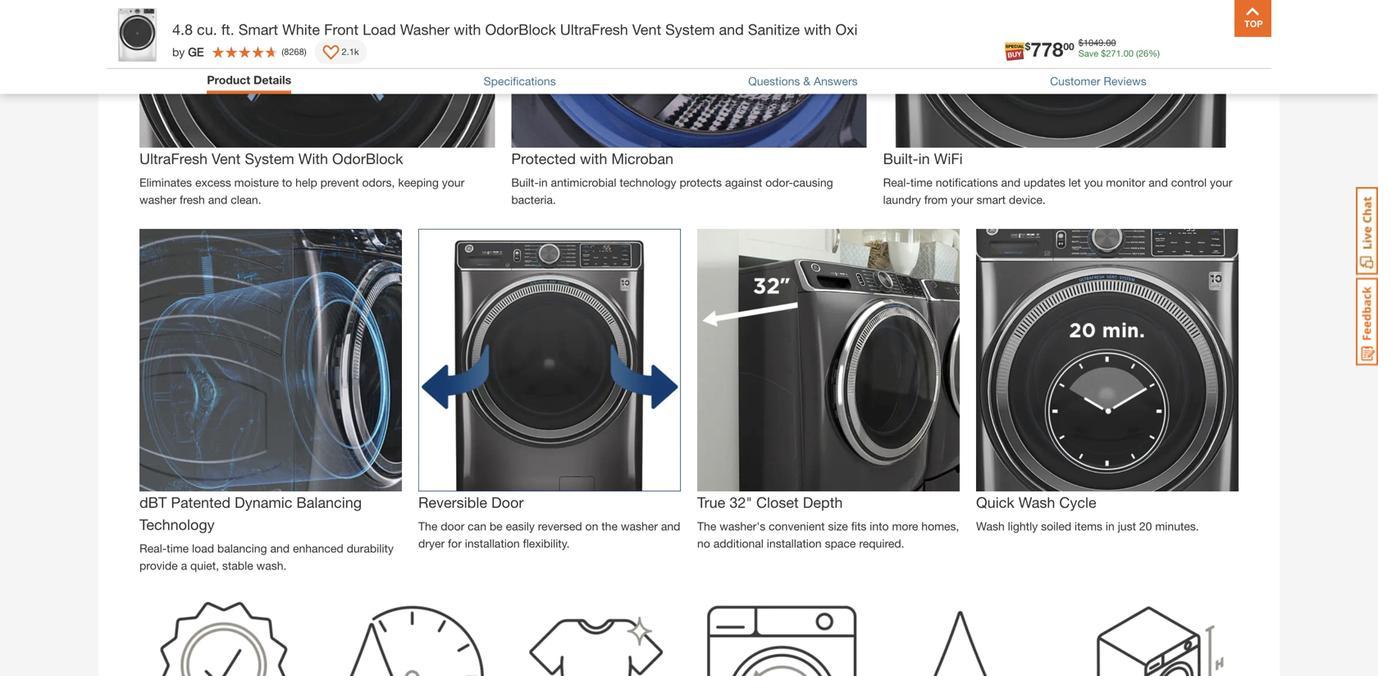 Task type: locate. For each thing, give the bounding box(es) containing it.
specifications
[[484, 74, 556, 88]]

vent inside ultrafresh vent system with odorblock eliminates excess moisture to help prevent odors, keeping your washer fresh and clean.
[[212, 150, 241, 167]]

00 right 1049 on the right top of the page
[[1106, 37, 1116, 48]]

and inside 'reversible door the door can be easily reversed on the washer and dryer for installation flexibility.'
[[661, 519, 681, 533]]

your for built-in wifi
[[1210, 175, 1233, 189]]

system
[[666, 21, 715, 38], [245, 150, 294, 167]]

time up a on the bottom left of the page
[[167, 541, 189, 555]]

and up wash.
[[270, 541, 290, 555]]

details
[[254, 73, 291, 87]]

2.1k button
[[315, 39, 367, 64]]

reversible
[[418, 493, 487, 511]]

0 horizontal spatial the
[[418, 519, 438, 533]]

1 horizontal spatial wash
[[1019, 493, 1055, 511]]

2 horizontal spatial your
[[1210, 175, 1233, 189]]

lightly
[[1008, 519, 1038, 533]]

technology
[[620, 175, 677, 189]]

quiet,
[[190, 559, 219, 572]]

time up from
[[911, 175, 933, 189]]

1 horizontal spatial vent
[[632, 21, 661, 38]]

with up antimicrobial
[[580, 150, 607, 167]]

$ inside $ 778 00
[[1025, 41, 1031, 52]]

updates
[[1024, 175, 1066, 189]]

built- up bacteria. on the left top
[[511, 175, 539, 189]]

0 horizontal spatial odorblock
[[332, 150, 403, 167]]

odorblock inside ultrafresh vent system with odorblock eliminates excess moisture to help prevent odors, keeping your washer fresh and clean.
[[332, 150, 403, 167]]

1 vertical spatial washer
[[621, 519, 658, 533]]

0 horizontal spatial installation
[[465, 536, 520, 550]]

0 vertical spatial vent
[[632, 21, 661, 38]]

built-
[[883, 150, 919, 167], [511, 175, 539, 189]]

0 horizontal spatial real-
[[139, 541, 167, 555]]

odors,
[[362, 175, 395, 189]]

and down excess
[[208, 193, 228, 206]]

dryer
[[418, 536, 445, 550]]

and
[[719, 21, 744, 38], [1001, 175, 1021, 189], [1149, 175, 1168, 189], [208, 193, 228, 206], [661, 519, 681, 533], [270, 541, 290, 555]]

in up bacteria. on the left top
[[539, 175, 548, 189]]

1 horizontal spatial in
[[919, 150, 930, 167]]

2 the from the left
[[697, 519, 717, 533]]

1 vertical spatial built-
[[511, 175, 539, 189]]

$ right save
[[1101, 48, 1106, 59]]

1 horizontal spatial system
[[666, 21, 715, 38]]

product image image
[[111, 8, 164, 62]]

odor-
[[766, 175, 793, 189]]

wash
[[1019, 493, 1055, 511], [976, 519, 1005, 533]]

1 horizontal spatial real-
[[883, 175, 911, 189]]

1 vertical spatial vent
[[212, 150, 241, 167]]

. right save
[[1104, 37, 1106, 48]]

1 horizontal spatial installation
[[767, 536, 822, 550]]

0 horizontal spatial time
[[167, 541, 189, 555]]

0 horizontal spatial with
[[454, 21, 481, 38]]

0 horizontal spatial built-
[[511, 175, 539, 189]]

( 8268 )
[[282, 46, 306, 57]]

1 installation from the left
[[465, 536, 520, 550]]

installation inside the true 32" closet depth the washer's convenient size fits into more homes, no additional installation space required.
[[767, 536, 822, 550]]

$ for 1049
[[1079, 37, 1084, 48]]

in inside protected with microban built-in antimicrobial technology protects against odor-causing bacteria.
[[539, 175, 548, 189]]

2.1k
[[342, 46, 359, 57]]

laundry
[[883, 193, 921, 206]]

washer down eliminates in the top left of the page
[[139, 193, 176, 206]]

( left '%)' on the right top of page
[[1136, 48, 1139, 59]]

2 installation from the left
[[767, 536, 822, 550]]

0 vertical spatial odorblock
[[485, 21, 556, 38]]

0 horizontal spatial wash
[[976, 519, 1005, 533]]

protected
[[511, 150, 576, 167]]

built- inside protected with microban built-in antimicrobial technology protects against odor-causing bacteria.
[[511, 175, 539, 189]]

by ge
[[172, 45, 204, 58]]

protected with microban built-in antimicrobial technology protects against odor-causing bacteria.
[[511, 150, 833, 206]]

1 horizontal spatial washer
[[621, 519, 658, 533]]

specifications button
[[484, 74, 556, 88], [484, 74, 556, 88]]

built- up laundry
[[883, 150, 919, 167]]

1 vertical spatial real-
[[139, 541, 167, 555]]

1 horizontal spatial ultrafresh
[[560, 21, 628, 38]]

0 horizontal spatial ultrafresh
[[139, 150, 208, 167]]

0 vertical spatial time
[[911, 175, 933, 189]]

questions & answers button
[[748, 74, 858, 88], [748, 74, 858, 88]]

keeping
[[398, 175, 439, 189]]

white
[[282, 21, 320, 38]]

eliminates
[[139, 175, 192, 189]]

( left the ) at left
[[282, 46, 284, 57]]

1 horizontal spatial with
[[580, 150, 607, 167]]

more
[[892, 519, 918, 533]]

time inside built-in wifi real-time notifications and updates let you monitor and control your laundry from your smart device.
[[911, 175, 933, 189]]

installation down convenient
[[767, 536, 822, 550]]

an icon of the appliance viewed from a corner looking down.lines designate and measure the height, width, and depth of each side image
[[1069, 595, 1239, 676]]

0 vertical spatial system
[[666, 21, 715, 38]]

0 horizontal spatial .
[[1104, 37, 1106, 48]]

0 vertical spatial wash
[[1019, 493, 1055, 511]]

$ 1049 . 00 save $ 271 . 00 ( 26 %)
[[1079, 37, 1160, 59]]

the up "no"
[[697, 519, 717, 533]]

top button
[[1235, 0, 1272, 37]]

durability
[[347, 541, 394, 555]]

door
[[441, 519, 465, 533]]

. left 26
[[1121, 48, 1124, 59]]

)
[[304, 46, 306, 57]]

2 horizontal spatial in
[[1106, 519, 1115, 533]]

and inside ultrafresh vent system with odorblock eliminates excess moisture to help prevent odors, keeping your washer fresh and clean.
[[208, 193, 228, 206]]

wash down quick
[[976, 519, 1005, 533]]

by
[[172, 45, 185, 58]]

your right keeping
[[442, 175, 465, 189]]

live chat image
[[1356, 187, 1378, 275]]

installation down be
[[465, 536, 520, 550]]

real- up 'provide'
[[139, 541, 167, 555]]

0 horizontal spatial (
[[282, 46, 284, 57]]

save
[[1079, 48, 1099, 59]]

0 vertical spatial built-
[[883, 150, 919, 167]]

0 vertical spatial in
[[919, 150, 930, 167]]

notifications
[[936, 175, 998, 189]]

the up dryer
[[418, 519, 438, 533]]

in
[[919, 150, 930, 167], [539, 175, 548, 189], [1106, 519, 1115, 533]]

arrows over the windows show the direction of the airflow, helping to prevent mildew and odors image
[[139, 0, 495, 148]]

no
[[697, 536, 710, 550]]

dbt patented dynamic balancing technology real-time load balancing and enhanced durability provide a quiet, stable wash.
[[139, 493, 394, 572]]

your down notifications
[[951, 193, 974, 206]]

1 the from the left
[[418, 519, 438, 533]]

1 horizontal spatial $
[[1079, 37, 1084, 48]]

wash up lightly
[[1019, 493, 1055, 511]]

0 vertical spatial washer
[[139, 193, 176, 206]]

real-
[[883, 175, 911, 189], [139, 541, 167, 555]]

0 horizontal spatial system
[[245, 150, 294, 167]]

washer
[[139, 193, 176, 206], [621, 519, 658, 533]]

door
[[491, 493, 524, 511]]

ge
[[188, 45, 204, 58]]

installation
[[465, 536, 520, 550], [767, 536, 822, 550]]

an icon of a water droplet.a timer is superimposed in the corner. image
[[883, 595, 1053, 676]]

display image
[[323, 45, 339, 62]]

26
[[1139, 48, 1149, 59]]

washer right the
[[621, 519, 658, 533]]

2 horizontal spatial 00
[[1124, 48, 1134, 59]]

with left "oxi"
[[804, 21, 832, 38]]

your inside ultrafresh vent system with odorblock eliminates excess moisture to help prevent odors, keeping your washer fresh and clean.
[[442, 175, 465, 189]]

odorblock up the specifications
[[485, 21, 556, 38]]

causing
[[793, 175, 833, 189]]

help
[[295, 175, 317, 189]]

real- inside built-in wifi real-time notifications and updates let you monitor and control your laundry from your smart device.
[[883, 175, 911, 189]]

0 vertical spatial real-
[[883, 175, 911, 189]]

0 horizontal spatial 00
[[1064, 41, 1075, 52]]

installation inside 'reversible door the door can be easily reversed on the washer and dryer for installation flexibility.'
[[465, 536, 520, 550]]

in left wifi
[[919, 150, 930, 167]]

real- up laundry
[[883, 175, 911, 189]]

2 vertical spatial in
[[1106, 519, 1115, 533]]

1 horizontal spatial built-
[[883, 150, 919, 167]]

1 horizontal spatial .
[[1121, 48, 1124, 59]]

fresh
[[180, 193, 205, 206]]

1 vertical spatial ultrafresh
[[139, 150, 208, 167]]

customer reviews button
[[1050, 74, 1147, 88], [1050, 74, 1147, 88]]

dbt
[[139, 493, 167, 511]]

$ right $ 778 00
[[1079, 37, 1084, 48]]

1 vertical spatial system
[[245, 150, 294, 167]]

1 vertical spatial odorblock
[[332, 150, 403, 167]]

in inside quick wash cycle wash lightly soiled items in just 20 minutes.
[[1106, 519, 1115, 533]]

(
[[282, 46, 284, 57], [1136, 48, 1139, 59]]

built- inside built-in wifi real-time notifications and updates let you monitor and control your laundry from your smart device.
[[883, 150, 919, 167]]

and left control
[[1149, 175, 1168, 189]]

0 horizontal spatial your
[[442, 175, 465, 189]]

your
[[442, 175, 465, 189], [1210, 175, 1233, 189], [951, 193, 974, 206]]

00 left 26
[[1124, 48, 1134, 59]]

be
[[490, 519, 503, 533]]

1 vertical spatial in
[[539, 175, 548, 189]]

00 left save
[[1064, 41, 1075, 52]]

0 horizontal spatial vent
[[212, 150, 241, 167]]

and right the
[[661, 519, 681, 533]]

0 vertical spatial ultrafresh
[[560, 21, 628, 38]]

1 horizontal spatial (
[[1136, 48, 1139, 59]]

time inside dbt patented dynamic balancing technology real-time load balancing and enhanced durability provide a quiet, stable wash.
[[167, 541, 189, 555]]

and inside dbt patented dynamic balancing technology real-time load balancing and enhanced durability provide a quiet, stable wash.
[[270, 541, 290, 555]]

4.8 cu. ft. smart white front load washer with odorblock ultrafresh vent system and sanitize with oxi
[[172, 21, 858, 38]]

20
[[1140, 519, 1152, 533]]

customer reviews
[[1050, 74, 1147, 88]]

0 horizontal spatial $
[[1025, 41, 1031, 52]]

depth
[[803, 493, 843, 511]]

product details button
[[207, 73, 291, 90], [207, 73, 291, 87]]

odorblock
[[485, 21, 556, 38], [332, 150, 403, 167]]

an overlay shows germs in a circle with a line drawn through it, demonstrating its clean antimicrobial finish. image
[[511, 0, 867, 148]]

can
[[468, 519, 487, 533]]

$ left save
[[1025, 41, 1031, 52]]

with inside protected with microban built-in antimicrobial technology protects against odor-causing bacteria.
[[580, 150, 607, 167]]

product
[[207, 73, 250, 87]]

odorblock up odors, on the left top of page
[[332, 150, 403, 167]]

your right control
[[1210, 175, 1233, 189]]

balancing
[[217, 541, 267, 555]]

system inside ultrafresh vent system with odorblock eliminates excess moisture to help prevent odors, keeping your washer fresh and clean.
[[245, 150, 294, 167]]

0 horizontal spatial washer
[[139, 193, 176, 206]]

just
[[1118, 519, 1136, 533]]

soiled
[[1041, 519, 1072, 533]]

vent
[[632, 21, 661, 38], [212, 150, 241, 167]]

control
[[1171, 175, 1207, 189]]

1 vertical spatial time
[[167, 541, 189, 555]]

washer inside 'reversible door the door can be easily reversed on the washer and dryer for installation flexibility.'
[[621, 519, 658, 533]]

8268
[[284, 46, 304, 57]]

front
[[324, 21, 359, 38]]

an icon of a sparkling, freshly sanitized tee shirt. image
[[511, 595, 681, 676]]

1 horizontal spatial the
[[697, 519, 717, 533]]

in left just
[[1106, 519, 1115, 533]]

bacteria.
[[511, 193, 556, 206]]

questions & answers
[[748, 74, 858, 88]]

1 horizontal spatial time
[[911, 175, 933, 189]]

with right washer
[[454, 21, 481, 38]]

0 horizontal spatial in
[[539, 175, 548, 189]]



Task type: describe. For each thing, give the bounding box(es) containing it.
for
[[448, 536, 462, 550]]

on
[[585, 519, 598, 533]]

installation for door
[[465, 536, 520, 550]]

questions
[[748, 74, 800, 88]]

moisture
[[234, 175, 279, 189]]

1 vertical spatial wash
[[976, 519, 1005, 533]]

ultrafresh vent system with odorblock eliminates excess moisture to help prevent odors, keeping your washer fresh and clean.
[[139, 150, 465, 206]]

protects
[[680, 175, 722, 189]]

excess
[[195, 175, 231, 189]]

with
[[298, 150, 328, 167]]

load
[[363, 21, 396, 38]]

technology
[[139, 516, 215, 533]]

against
[[725, 175, 762, 189]]

microban
[[612, 150, 674, 167]]

2 horizontal spatial $
[[1101, 48, 1106, 59]]

stable
[[222, 559, 253, 572]]

installation for depth
[[767, 536, 822, 550]]

enhanced
[[293, 541, 344, 555]]

smart
[[977, 193, 1006, 206]]

dynamic
[[235, 493, 292, 511]]

and left sanitize
[[719, 21, 744, 38]]

an icon of a clock with a drop of water superimposed in the corner, demonstrating the wash cycle image
[[325, 595, 495, 676]]

arrows over the front of the washer depict both ways that the door can open to accommodate all laundry rooms. image
[[418, 229, 681, 491]]

an icon of a clock drawn over the front of the washer illustrates the time it takes for a cycle. image
[[976, 229, 1239, 491]]

items
[[1075, 519, 1103, 533]]

you
[[1084, 175, 1103, 189]]

washer inside ultrafresh vent system with odorblock eliminates excess moisture to help prevent odors, keeping your washer fresh and clean.
[[139, 193, 176, 206]]

product details
[[207, 73, 291, 87]]

cycle
[[1060, 493, 1097, 511]]

arrows over the washer measure the dimensions of the appliance. image
[[697, 229, 960, 491]]

true 32" closet depth the washer's convenient size fits into more homes, no additional installation space required.
[[697, 493, 959, 550]]

1 horizontal spatial your
[[951, 193, 974, 206]]

a
[[181, 559, 187, 572]]

let
[[1069, 175, 1081, 189]]

feedback link image
[[1356, 277, 1378, 366]]

2 horizontal spatial with
[[804, 21, 832, 38]]

washer's
[[720, 519, 766, 533]]

an x-ray cutaway view of the drum shows its counterbalancing technology. image
[[139, 229, 402, 491]]

true
[[697, 493, 726, 511]]

wash.
[[256, 559, 287, 572]]

ultrafresh inside ultrafresh vent system with odorblock eliminates excess moisture to help prevent odors, keeping your washer fresh and clean.
[[139, 150, 208, 167]]

load
[[192, 541, 214, 555]]

size
[[828, 519, 848, 533]]

sanitize
[[748, 21, 800, 38]]

the
[[602, 519, 618, 533]]

real- inside dbt patented dynamic balancing technology real-time load balancing and enhanced durability provide a quiet, stable wash.
[[139, 541, 167, 555]]

balancing
[[297, 493, 362, 511]]

additional
[[714, 536, 764, 550]]

wifi
[[934, 150, 963, 167]]

4.8
[[172, 21, 193, 38]]

flexibility.
[[523, 536, 570, 550]]

reversible door the door can be easily reversed on the washer and dryer for installation flexibility.
[[418, 493, 681, 550]]

quick
[[976, 493, 1015, 511]]

closet
[[756, 493, 799, 511]]

space
[[825, 536, 856, 550]]

an overlay on top of the washer's window depicts a wifi symbol.the word "smart" is underneath the icon. image
[[883, 0, 1239, 148]]

%)
[[1149, 48, 1160, 59]]

00 inside $ 778 00
[[1064, 41, 1075, 52]]

1 horizontal spatial 00
[[1106, 37, 1116, 48]]

32"
[[730, 493, 752, 511]]

&
[[803, 74, 811, 88]]

monitor
[[1106, 175, 1146, 189]]

customer
[[1050, 74, 1101, 88]]

clean.
[[231, 193, 261, 206]]

an icon of a ribbon with a checkmark in the center of it. image
[[139, 595, 309, 676]]

provide
[[139, 559, 178, 572]]

convenient
[[769, 519, 825, 533]]

homes,
[[922, 519, 959, 533]]

1 horizontal spatial odorblock
[[485, 21, 556, 38]]

required.
[[859, 536, 905, 550]]

minutes.
[[1155, 519, 1199, 533]]

reversed
[[538, 519, 582, 533]]

ft.
[[221, 21, 234, 38]]

271
[[1106, 48, 1121, 59]]

the inside the true 32" closet depth the washer's convenient size fits into more homes, no additional installation space required.
[[697, 519, 717, 533]]

$ for 778
[[1025, 41, 1031, 52]]

built-in wifi real-time notifications and updates let you monitor and control your laundry from your smart device.
[[883, 150, 1233, 206]]

smart
[[239, 21, 278, 38]]

your for ultrafresh vent system with odorblock
[[442, 175, 465, 189]]

prevent
[[321, 175, 359, 189]]

reviews
[[1104, 74, 1147, 88]]

( inside $ 1049 . 00 save $ 271 . 00 ( 26 %)
[[1136, 48, 1139, 59]]

an icon of the washer.an arrow indicates the periodic tumble motion to keep clothes fresh for the dryer cycle. image
[[697, 595, 867, 676]]

1049
[[1084, 37, 1104, 48]]

oxi
[[836, 21, 858, 38]]

$ 778 00
[[1025, 37, 1075, 61]]

cu.
[[197, 21, 217, 38]]

from
[[924, 193, 948, 206]]

antimicrobial
[[551, 175, 617, 189]]

and up device. on the top of the page
[[1001, 175, 1021, 189]]

to
[[282, 175, 292, 189]]

answers
[[814, 74, 858, 88]]

in inside built-in wifi real-time notifications and updates let you monitor and control your laundry from your smart device.
[[919, 150, 930, 167]]

fits
[[851, 519, 867, 533]]

the inside 'reversible door the door can be easily reversed on the washer and dryer for installation flexibility.'
[[418, 519, 438, 533]]



Task type: vqa. For each thing, say whether or not it's contained in the screenshot.
Color/Finish
no



